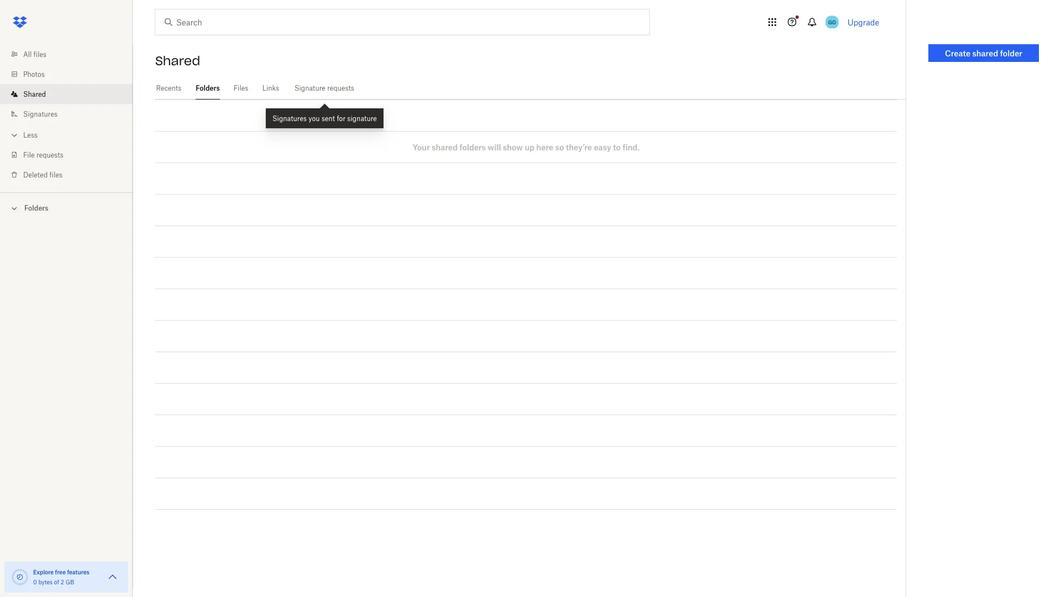 Task type: locate. For each thing, give the bounding box(es) containing it.
files inside all files link
[[33, 50, 47, 58]]

upgrade link
[[848, 17, 880, 27]]

0 horizontal spatial shared
[[23, 90, 46, 98]]

signatures link
[[9, 104, 133, 124]]

requests for signature requests
[[327, 84, 355, 92]]

0 horizontal spatial requests
[[36, 151, 63, 159]]

folder
[[1001, 48, 1023, 58]]

up
[[525, 142, 535, 152]]

0 vertical spatial folders
[[196, 84, 220, 92]]

1 vertical spatial shared
[[432, 142, 458, 152]]

folders down deleted
[[24, 204, 48, 212]]

requests inside signature requests "link"
[[327, 84, 355, 92]]

signatures up less at the top of the page
[[23, 110, 58, 118]]

folders inside button
[[24, 204, 48, 212]]

requests up for
[[327, 84, 355, 92]]

quota usage element
[[11, 568, 29, 586]]

create shared folder button
[[929, 44, 1040, 62]]

files right all on the left top of page
[[33, 50, 47, 58]]

files
[[33, 50, 47, 58], [50, 171, 63, 179]]

requests
[[327, 84, 355, 92], [36, 151, 63, 159]]

1 vertical spatial folders
[[24, 204, 48, 212]]

1 vertical spatial shared
[[23, 90, 46, 98]]

links link
[[262, 77, 280, 98]]

all files link
[[9, 44, 133, 64]]

shared inside button
[[973, 48, 999, 58]]

signatures you sent for signature
[[273, 114, 377, 122]]

shared left folder
[[973, 48, 999, 58]]

will
[[488, 142, 501, 152]]

0 vertical spatial files
[[33, 50, 47, 58]]

recents link
[[155, 77, 182, 98]]

0 horizontal spatial folders
[[24, 204, 48, 212]]

1 horizontal spatial files
[[50, 171, 63, 179]]

easy
[[594, 142, 612, 152]]

deleted files
[[23, 171, 63, 179]]

requests inside file requests link
[[36, 151, 63, 159]]

files link
[[233, 77, 249, 98]]

find.
[[623, 142, 640, 152]]

show
[[503, 142, 523, 152]]

dropbox image
[[9, 11, 31, 33]]

shared for create
[[973, 48, 999, 58]]

you
[[309, 114, 320, 122]]

0 vertical spatial requests
[[327, 84, 355, 92]]

files right deleted
[[50, 171, 63, 179]]

1 vertical spatial requests
[[36, 151, 63, 159]]

shared down photos
[[23, 90, 46, 98]]

shared
[[155, 53, 200, 69], [23, 90, 46, 98]]

links
[[262, 84, 279, 92]]

0 vertical spatial shared
[[973, 48, 999, 58]]

1 horizontal spatial signatures
[[273, 114, 307, 122]]

signature requests link
[[293, 77, 356, 98]]

1 horizontal spatial requests
[[327, 84, 355, 92]]

1 horizontal spatial shared
[[973, 48, 999, 58]]

create shared folder
[[946, 48, 1023, 58]]

your
[[413, 142, 430, 152]]

1 vertical spatial files
[[50, 171, 63, 179]]

shared
[[973, 48, 999, 58], [432, 142, 458, 152]]

go
[[829, 19, 836, 25]]

shared list item
[[0, 84, 133, 104]]

photos
[[23, 70, 45, 78]]

here
[[537, 142, 554, 152]]

requests for file requests
[[36, 151, 63, 159]]

signatures for signatures
[[23, 110, 58, 118]]

go button
[[824, 13, 841, 31]]

shared right the your
[[432, 142, 458, 152]]

signatures left you
[[273, 114, 307, 122]]

signature
[[347, 114, 377, 122]]

signatures
[[23, 110, 58, 118], [273, 114, 307, 122]]

folders left files
[[196, 84, 220, 92]]

0 horizontal spatial files
[[33, 50, 47, 58]]

list
[[0, 38, 133, 192]]

shared up recents link
[[155, 53, 200, 69]]

0 horizontal spatial signatures
[[23, 110, 58, 118]]

files inside deleted files link
[[50, 171, 63, 179]]

0 horizontal spatial shared
[[432, 142, 458, 152]]

requests right file
[[36, 151, 63, 159]]

1 horizontal spatial shared
[[155, 53, 200, 69]]

list containing all files
[[0, 38, 133, 192]]

folders
[[196, 84, 220, 92], [24, 204, 48, 212]]

recents
[[156, 84, 181, 92]]

tab list
[[155, 77, 906, 100]]



Task type: describe. For each thing, give the bounding box(es) containing it.
file
[[23, 151, 35, 159]]

to
[[613, 142, 621, 152]]

folders
[[460, 142, 486, 152]]

file requests
[[23, 151, 63, 159]]

free
[[55, 569, 66, 576]]

0 vertical spatial shared
[[155, 53, 200, 69]]

shared link
[[9, 84, 133, 104]]

bytes
[[38, 579, 53, 586]]

sent
[[322, 114, 335, 122]]

deleted
[[23, 171, 48, 179]]

shared for your
[[432, 142, 458, 152]]

for
[[337, 114, 346, 122]]

signature requests
[[295, 84, 355, 92]]

of
[[54, 579, 59, 586]]

explore free features 0 bytes of 2 gb
[[33, 569, 90, 586]]

all
[[23, 50, 32, 58]]

deleted files link
[[9, 165, 133, 185]]

2
[[61, 579, 64, 586]]

folders button
[[0, 200, 133, 216]]

gb
[[66, 579, 74, 586]]

files for all files
[[33, 50, 47, 58]]

photos link
[[9, 64, 133, 84]]

files for deleted files
[[50, 171, 63, 179]]

they're
[[566, 142, 592, 152]]

0
[[33, 579, 37, 586]]

create
[[946, 48, 971, 58]]

less
[[23, 131, 38, 139]]

all files
[[23, 50, 47, 58]]

upgrade
[[848, 17, 880, 27]]

1 horizontal spatial folders
[[196, 84, 220, 92]]

your shared folders will show up here so they're easy to find.
[[413, 142, 640, 152]]

file requests link
[[9, 145, 133, 165]]

tab list containing recents
[[155, 77, 906, 100]]

so
[[556, 142, 564, 152]]

less image
[[9, 130, 20, 141]]

shared inside 'link'
[[23, 90, 46, 98]]

signature
[[295, 84, 326, 92]]

features
[[67, 569, 90, 576]]

signatures for signatures you sent for signature
[[273, 114, 307, 122]]

explore
[[33, 569, 54, 576]]

Search in folder "Dropbox" text field
[[176, 16, 627, 28]]

files
[[234, 84, 249, 92]]

folders link
[[196, 77, 220, 98]]



Task type: vqa. For each thing, say whether or not it's contained in the screenshot.
shared corresponding to Your
yes



